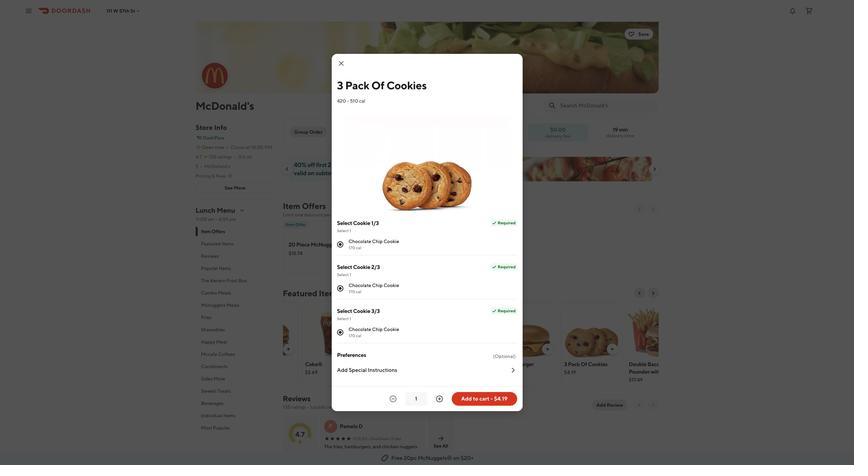 Task type: describe. For each thing, give the bounding box(es) containing it.
open
[[202, 145, 214, 150]]

add to cart - $4.19
[[462, 396, 508, 402]]

1 horizontal spatial order
[[390, 436, 402, 442]]

quarter pounder with cheese deluxe meal image
[[367, 302, 428, 359]]

1 vertical spatial 4.7
[[296, 431, 305, 438]]

sides
[[201, 376, 213, 382]]

1 for select cookie 2/3
[[350, 272, 351, 277]]

item for item offers limit one discount per order
[[283, 201, 301, 211]]

3 select from the top
[[337, 264, 352, 271]]

135 inside reviews 135 ratings • 1 public review
[[283, 405, 291, 410]]

1 vertical spatial mcdonald's
[[205, 164, 230, 169]]

4 select from the top
[[337, 272, 349, 277]]

cal right 510
[[359, 98, 366, 104]]

item for item offer
[[286, 222, 295, 227]]

fees
[[216, 173, 226, 179]]

dashpass
[[203, 135, 225, 141]]

popular items button
[[196, 262, 275, 275]]

chocolate chip cookie 170 cal for 3/3
[[349, 327, 400, 339]]

add to cart - $4.19 button
[[452, 392, 518, 406]]

11/11/23
[[353, 436, 368, 442]]

items for featured items button
[[222, 241, 234, 247]]

20 piece mcnuggets $12.74
[[289, 242, 340, 256]]

closes
[[231, 145, 245, 150]]

2 select from the top
[[337, 228, 349, 233]]

public
[[313, 405, 327, 410]]

0 vertical spatial mcdonald's
[[196, 99, 254, 112]]

pamela
[[340, 424, 358, 430]]

chocolate for 1/3
[[349, 239, 372, 244]]

5
[[297, 452, 299, 457]]

chocolate chip cookie 170 cal for 1/3
[[349, 239, 400, 250]]

orders
[[333, 161, 350, 169]]

most popular button
[[196, 422, 275, 434]]

cookie inside select cookie 2/3 select 1
[[353, 264, 371, 271]]

featured items button
[[196, 238, 275, 250]]

$4.19 for add to cart - $4.19
[[494, 396, 508, 402]]

time
[[625, 133, 635, 139]]

see for see more
[[225, 185, 233, 191]]

info
[[214, 124, 227, 131]]

2 off from the left
[[377, 161, 384, 169]]

fee
[[564, 133, 571, 139]]

p
[[329, 423, 333, 430]]

stars
[[300, 452, 308, 457]]

$10
[[366, 161, 376, 169]]

on inside 40% off first 2 orders up to $10 off with 40welcome, valid on subtotals $15
[[308, 170, 315, 177]]

valid
[[294, 170, 307, 177]]

next image
[[651, 403, 656, 408]]

individual items
[[201, 413, 236, 419]]

order inside button
[[310, 129, 323, 135]]

1 horizontal spatial previous button of carousel image
[[637, 207, 643, 212]]

$0.00
[[551, 126, 566, 133]]

pricing & fees
[[196, 173, 226, 179]]

coke® $2.69
[[305, 361, 323, 375]]

3/3
[[372, 308, 380, 315]]

$15
[[342, 170, 351, 177]]

at
[[246, 145, 250, 150]]

cal for 2/3
[[356, 289, 362, 295]]

preferences
[[337, 352, 366, 359]]

cheeseburger $4.04
[[500, 361, 534, 375]]

pamela d
[[340, 424, 363, 430]]

1 horizontal spatial -
[[347, 98, 349, 104]]

group order button
[[290, 127, 327, 138]]

featured inside heading
[[283, 289, 318, 298]]

to inside 40% off first 2 orders up to $10 off with 40welcome, valid on subtotals $15
[[359, 161, 365, 169]]

double
[[629, 361, 647, 368]]

pounder inside double bacon quarter pounder with cheese meal
[[629, 369, 650, 375]]

piece
[[297, 242, 310, 248]]

meals for combo meals
[[218, 290, 231, 296]]

add special instructions button
[[337, 361, 518, 380]]

chocolate for 3/3
[[349, 327, 372, 332]]

store
[[196, 124, 213, 131]]

$4.19 for 3 pack of cookies $4.19
[[565, 370, 576, 375]]

sweets treats button
[[196, 385, 275, 398]]

w
[[113, 8, 118, 13]]

subtotals
[[316, 170, 341, 177]]

quarter inside double bacon quarter pounder with cheese meal
[[664, 361, 683, 368]]

double bacon quarter pounder with cheese meal image
[[627, 302, 687, 359]]

0 horizontal spatial ratings
[[218, 154, 232, 160]]

chip for select cookie 2/3
[[373, 283, 383, 288]]

5 select from the top
[[337, 308, 352, 315]]

40%
[[294, 161, 307, 169]]

condiments
[[201, 364, 228, 370]]

1 vertical spatial popular
[[213, 426, 230, 431]]

(optional)
[[494, 354, 516, 359]]

cheese inside double bacon quarter pounder with cheese meal
[[663, 369, 681, 375]]

add item to cart image for cheeseburger image
[[545, 347, 551, 352]]

mcnuggets meals
[[201, 303, 240, 308]]

add for add review
[[597, 403, 606, 408]]

see all link
[[428, 416, 454, 465]]

cookies for 3 pack of cookies $4.19
[[589, 361, 608, 368]]

review
[[607, 403, 624, 408]]

combo meals
[[201, 290, 231, 296]]

sides more button
[[196, 373, 275, 385]]

of 5 stars
[[292, 452, 308, 457]]

1 select from the top
[[337, 220, 352, 227]]

kerwin
[[210, 278, 226, 284]]

• right $
[[201, 164, 203, 169]]

cal for 3/3
[[356, 333, 362, 339]]

one
[[295, 212, 303, 218]]

first
[[316, 161, 327, 169]]

beverages button
[[196, 398, 275, 410]]

add review button
[[593, 400, 628, 411]]

cheese inside quarter pounder with cheese deluxe meal
[[370, 369, 388, 375]]

add special instructions
[[337, 367, 398, 374]]

select cookie 2/3 group
[[337, 264, 518, 300]]

more for see more
[[234, 185, 246, 191]]

lunch
[[196, 206, 216, 214]]

required for 2/3
[[498, 264, 516, 270]]

all
[[443, 443, 448, 449]]

19
[[613, 127, 619, 133]]

item offers heading
[[283, 201, 326, 212]]

3 pack of cookies image
[[562, 302, 622, 359]]

discount
[[304, 212, 323, 218]]

pack for 3 pack of cookies $4.19
[[569, 361, 580, 368]]

select cookie 1/3 group
[[337, 220, 518, 256]]

sweets
[[201, 389, 217, 394]]

3 pack of cookies dialog
[[332, 54, 523, 412]]

170 for select cookie 3/3
[[349, 333, 356, 339]]

coffees
[[218, 352, 235, 357]]

item for item offers
[[201, 229, 211, 234]]

ratings inside reviews 135 ratings • 1 public review
[[292, 405, 306, 410]]

happy meal button
[[196, 336, 275, 348]]

open now
[[202, 145, 224, 150]]

notification bell image
[[789, 7, 798, 15]]

hot fudge sundae image
[[432, 302, 493, 359]]

0 items, open order cart image
[[806, 7, 814, 15]]

11:00
[[196, 217, 207, 222]]

am
[[208, 217, 215, 222]]

chip for select cookie 1/3
[[373, 239, 383, 244]]

19 min delivery time
[[607, 127, 635, 139]]

featured inside button
[[201, 241, 221, 247]]

meal inside happy meal button
[[216, 340, 227, 345]]

mcnuggetsⓡ
[[418, 455, 453, 462]]

select cookie 1/3 select 1
[[337, 220, 379, 233]]

item offers
[[201, 229, 225, 234]]

offers for item offers limit one discount per order
[[302, 201, 326, 211]]

to inside 'button'
[[473, 396, 479, 402]]

add for add special instructions
[[337, 367, 348, 374]]

170 for select cookie 1/3
[[349, 245, 356, 250]]

individual items button
[[196, 410, 275, 422]]

shareables button
[[196, 324, 275, 336]]

deluxe
[[389, 369, 406, 375]]

cookie inside select cookie 1/3 select 1
[[353, 220, 371, 227]]

menu
[[217, 206, 235, 214]]

shareables
[[201, 327, 225, 333]]

quarter inside quarter pounder with cheese deluxe meal
[[370, 361, 389, 368]]

sides more
[[201, 376, 225, 382]]

1 inside reviews 135 ratings • 1 public review
[[310, 405, 312, 410]]

0 horizontal spatial 4.7
[[196, 154, 202, 160]]

see more button
[[196, 183, 275, 194]]

coke® image
[[303, 302, 363, 359]]

meals for mcnuggets meals
[[227, 303, 240, 308]]

510
[[350, 98, 358, 104]]

cheeseburger image
[[497, 302, 557, 359]]



Task type: vqa. For each thing, say whether or not it's contained in the screenshot.
Pepperoni & Italian Sausage Pizza's 1 ×
no



Task type: locate. For each thing, give the bounding box(es) containing it.
1 170 from the top
[[349, 245, 356, 250]]

3 for 3 pack of cookies $4.19
[[565, 361, 568, 368]]

treats
[[218, 389, 231, 394]]

1 vertical spatial reviews
[[283, 395, 311, 403]]

coke®
[[305, 361, 323, 368]]

1 vertical spatial meal
[[407, 369, 419, 375]]

st
[[131, 8, 135, 13]]

0 horizontal spatial reviews
[[201, 254, 219, 259]]

0 vertical spatial chocolate
[[349, 239, 372, 244]]

1 horizontal spatial featured
[[283, 289, 318, 298]]

box
[[239, 278, 247, 284]]

item offer
[[286, 222, 306, 227]]

items for individual items button
[[224, 413, 236, 419]]

meal right "deluxe"
[[407, 369, 419, 375]]

meals down combo meals button
[[227, 303, 240, 308]]

chocolate down select cookie 3/3 select 1
[[349, 327, 372, 332]]

1 horizontal spatial cookies
[[589, 361, 608, 368]]

1 vertical spatial to
[[473, 396, 479, 402]]

quarter right special
[[370, 361, 389, 368]]

chocolate chip cookie 170 cal inside select cookie 3/3 group
[[349, 327, 400, 339]]

0 vertical spatial 135
[[209, 154, 217, 160]]

0 vertical spatial pounder
[[390, 361, 411, 368]]

off left first
[[308, 161, 315, 169]]

reviews inside reviews "button"
[[201, 254, 219, 259]]

mi
[[247, 154, 252, 160]]

mcdonald's up info
[[196, 99, 254, 112]]

0 horizontal spatial more
[[214, 376, 225, 382]]

chocolate inside select cookie 1/3 group
[[349, 239, 372, 244]]

off
[[308, 161, 315, 169], [377, 161, 384, 169]]

chocolate chip cookie 170 cal inside select cookie 2/3 group
[[349, 283, 400, 295]]

1 horizontal spatial pounder
[[629, 369, 650, 375]]

reviews
[[201, 254, 219, 259], [283, 395, 311, 403]]

• right the now on the left top of page
[[226, 145, 228, 150]]

• doordash order
[[368, 436, 402, 442]]

meal up mccafe coffees
[[216, 340, 227, 345]]

1 required from the top
[[498, 220, 516, 226]]

1 vertical spatial of
[[581, 361, 588, 368]]

1 vertical spatial 170
[[349, 289, 356, 295]]

1 horizontal spatial see
[[434, 443, 442, 449]]

mcdonald's up pricing & fees button
[[205, 164, 230, 169]]

chip down 2/3
[[373, 283, 383, 288]]

offers inside "item offers limit one discount per order"
[[302, 201, 326, 211]]

3 170 from the top
[[349, 333, 356, 339]]

pm
[[265, 145, 272, 150]]

more inside sides more button
[[214, 376, 225, 382]]

1 chocolate from the top
[[349, 239, 372, 244]]

135
[[209, 154, 217, 160], [283, 405, 291, 410]]

cheeseburger
[[500, 361, 534, 368]]

1 horizontal spatial more
[[234, 185, 246, 191]]

cheese left "deluxe"
[[370, 369, 388, 375]]

item down limit
[[286, 222, 295, 227]]

see inside see more button
[[225, 185, 233, 191]]

3 chocolate chip cookie 170 cal from the top
[[349, 327, 400, 339]]

popular down individual items
[[213, 426, 230, 431]]

1 vertical spatial offers
[[212, 229, 225, 234]]

1 vertical spatial add
[[462, 396, 472, 402]]

of
[[292, 452, 296, 457]]

$4.19 inside the 3 pack of cookies $4.19
[[565, 370, 576, 375]]

111
[[106, 8, 112, 13]]

0 vertical spatial on
[[308, 170, 315, 177]]

reviews for reviews 135 ratings • 1 public review
[[283, 395, 311, 403]]

2 add item to cart image from the left
[[545, 347, 551, 352]]

to left cart
[[473, 396, 479, 402]]

2 vertical spatial meal
[[629, 376, 641, 383]]

chocolate chip cookie 170 cal down 3/3
[[349, 327, 400, 339]]

1 vertical spatial cookies
[[589, 361, 608, 368]]

cookie
[[353, 220, 371, 227], [384, 239, 400, 244], [353, 264, 371, 271], [384, 283, 400, 288], [353, 308, 371, 315], [384, 327, 400, 332]]

add left cart
[[462, 396, 472, 402]]

2
[[328, 161, 331, 169]]

reviews inside reviews 135 ratings • 1 public review
[[283, 395, 311, 403]]

2 horizontal spatial -
[[491, 396, 493, 402]]

cal up 'preferences'
[[356, 333, 362, 339]]

0 vertical spatial 170
[[349, 245, 356, 250]]

1 vertical spatial with
[[412, 361, 422, 368]]

• right 11/11/23
[[368, 436, 370, 442]]

quarter pounder with cheese deluxe meal button
[[367, 302, 428, 387]]

1 vertical spatial chocolate
[[349, 283, 372, 288]]

item up limit
[[283, 201, 301, 211]]

0 vertical spatial meals
[[218, 290, 231, 296]]

111 w 57th st button
[[106, 8, 141, 13]]

1 next button of carousel image from the top
[[651, 207, 656, 212]]

0 vertical spatial with
[[385, 161, 397, 169]]

2 170 from the top
[[349, 289, 356, 295]]

limit
[[283, 212, 294, 218]]

0 horizontal spatial previous button of carousel image
[[284, 167, 290, 172]]

increase quantity by 1 image
[[436, 395, 444, 403]]

instructions
[[368, 367, 398, 374]]

mcdouble image
[[238, 302, 298, 359]]

delivery down $0.00
[[546, 133, 563, 139]]

0 horizontal spatial to
[[359, 161, 365, 169]]

1 vertical spatial 135
[[283, 405, 291, 410]]

next button of carousel image for the right previous button of carousel icon
[[651, 207, 656, 212]]

ratings down reviews link
[[292, 405, 306, 410]]

frost
[[227, 278, 238, 284]]

420 - 510 cal
[[337, 98, 366, 104]]

more up the menu
[[234, 185, 246, 191]]

135 up $ • mcdonald's
[[209, 154, 217, 160]]

see more
[[225, 185, 246, 191]]

item inside "item offers limit one discount per order"
[[283, 201, 301, 211]]

add item to cart image
[[286, 347, 291, 352], [545, 347, 551, 352]]

quarter right bacon
[[664, 361, 683, 368]]

pack for 3 pack of cookies
[[346, 79, 370, 92]]

cal inside select cookie 1/3 group
[[356, 245, 362, 250]]

reviews down the $2.69
[[283, 395, 311, 403]]

1 horizontal spatial cheese
[[663, 369, 681, 375]]

on left $20+
[[454, 455, 460, 462]]

1 inside select cookie 1/3 select 1
[[350, 228, 351, 233]]

0 horizontal spatial cheese
[[370, 369, 388, 375]]

2 required from the top
[[498, 264, 516, 270]]

with
[[385, 161, 397, 169], [412, 361, 422, 368], [651, 369, 662, 375]]

see left the all
[[434, 443, 442, 449]]

• left public
[[307, 405, 309, 410]]

lunch menu
[[196, 206, 235, 214]]

• left 0.6
[[234, 154, 236, 160]]

1 vertical spatial pounder
[[629, 369, 650, 375]]

3 chocolate from the top
[[349, 327, 372, 332]]

3 chip from the top
[[373, 327, 383, 332]]

pounder
[[390, 361, 411, 368], [629, 369, 650, 375]]

add review
[[597, 403, 624, 408]]

cal inside select cookie 2/3 group
[[356, 289, 362, 295]]

0 vertical spatial to
[[359, 161, 365, 169]]

420
[[337, 98, 346, 104]]

close 3 pack of cookies image
[[337, 59, 346, 68]]

chocolate down select cookie 2/3 select 1
[[349, 283, 372, 288]]

double bacon quarter pounder with cheese meal
[[629, 361, 683, 383]]

add left special
[[337, 367, 348, 374]]

1 chocolate chip cookie 170 cal from the top
[[349, 239, 400, 250]]

170 inside select cookie 1/3 group
[[349, 245, 356, 250]]

• inside reviews 135 ratings • 1 public review
[[307, 405, 309, 410]]

offers for item offers
[[212, 229, 225, 234]]

1 inside select cookie 2/3 select 1
[[350, 272, 351, 277]]

0 vertical spatial previous button of carousel image
[[284, 167, 290, 172]]

0 vertical spatial offers
[[302, 201, 326, 211]]

chocolate down select cookie 1/3 select 1 at left
[[349, 239, 372, 244]]

select cookie 3/3 group
[[337, 308, 518, 344]]

more inside see more button
[[234, 185, 246, 191]]

2 chip from the top
[[373, 283, 383, 288]]

3 inside the 3 pack of cookies $4.19
[[565, 361, 568, 368]]

1 add item to cart image from the left
[[286, 347, 291, 352]]

1 vertical spatial 3
[[565, 361, 568, 368]]

required inside select cookie 3/3 group
[[498, 309, 516, 314]]

cookie inside select cookie 3/3 select 1
[[353, 308, 371, 315]]

off right $10
[[377, 161, 384, 169]]

0 vertical spatial chip
[[373, 239, 383, 244]]

Current quantity is 1 number field
[[410, 396, 423, 403]]

1 horizontal spatial 4.7
[[296, 431, 305, 438]]

$12.74
[[289, 251, 303, 256]]

chocolate chip cookie 170 cal for 2/3
[[349, 283, 400, 295]]

add inside button
[[597, 403, 606, 408]]

chip inside select cookie 3/3 group
[[373, 327, 383, 332]]

1 horizontal spatial ratings
[[292, 405, 306, 410]]

chip down 3/3
[[373, 327, 383, 332]]

2 delivery from the left
[[546, 133, 563, 139]]

0 vertical spatial more
[[234, 185, 246, 191]]

0.6 mi
[[239, 154, 252, 160]]

next button of carousel image for previous button of carousel image
[[651, 291, 656, 296]]

cookies inside dialog
[[387, 79, 427, 92]]

0 horizontal spatial -
[[216, 217, 218, 222]]

per
[[324, 212, 331, 218]]

1 vertical spatial item
[[286, 222, 295, 227]]

40welcome,
[[398, 161, 440, 169]]

most popular
[[201, 426, 230, 431]]

select cookie 2/3 select 1
[[337, 264, 380, 277]]

pack inside the 3 pack of cookies $4.19
[[569, 361, 580, 368]]

add left review on the bottom of the page
[[597, 403, 606, 408]]

2 vertical spatial add
[[597, 403, 606, 408]]

- left 510
[[347, 98, 349, 104]]

1 chip from the top
[[373, 239, 383, 244]]

170 inside select cookie 3/3 group
[[349, 333, 356, 339]]

1 vertical spatial previous button of carousel image
[[637, 207, 643, 212]]

featured items
[[201, 241, 234, 247], [283, 289, 340, 298]]

170 down select cookie 2/3 select 1
[[349, 289, 356, 295]]

pounder up "deluxe"
[[390, 361, 411, 368]]

0 horizontal spatial cookies
[[387, 79, 427, 92]]

mcdonald's image
[[196, 22, 659, 94], [202, 63, 228, 89]]

$4.19 inside add to cart - $4.19 'button'
[[494, 396, 508, 402]]

popular up the
[[201, 266, 218, 271]]

items inside heading
[[319, 289, 340, 298]]

mccafe coffees button
[[196, 348, 275, 361]]

decrease quantity by 1 image
[[389, 395, 397, 403]]

1 vertical spatial chip
[[373, 283, 383, 288]]

quarter pounder with cheese deluxe meal
[[370, 361, 422, 375]]

pricing
[[196, 173, 211, 179]]

1 vertical spatial next button of carousel image
[[651, 291, 656, 296]]

featured items heading
[[283, 288, 340, 299]]

group
[[294, 129, 309, 135]]

items
[[222, 241, 234, 247], [219, 266, 231, 271], [319, 289, 340, 298], [224, 413, 236, 419]]

0 vertical spatial required
[[498, 220, 516, 226]]

pack inside dialog
[[346, 79, 370, 92]]

next button of carousel image
[[651, 207, 656, 212], [651, 291, 656, 296]]

cal down select cookie 2/3 select 1
[[356, 289, 362, 295]]

1 vertical spatial featured items
[[283, 289, 340, 298]]

offer
[[296, 222, 306, 227]]

pricing & fees button
[[196, 173, 233, 180]]

0 horizontal spatial delivery
[[546, 133, 563, 139]]

0 vertical spatial meal
[[216, 340, 227, 345]]

1 horizontal spatial 135
[[283, 405, 291, 410]]

items for popular items button
[[219, 266, 231, 271]]

offers
[[302, 201, 326, 211], [212, 229, 225, 234]]

1 horizontal spatial of
[[581, 361, 588, 368]]

required inside select cookie 1/3 group
[[498, 220, 516, 226]]

delivery left the time
[[607, 133, 624, 139]]

0 vertical spatial featured
[[201, 241, 221, 247]]

add for add to cart - $4.19
[[462, 396, 472, 402]]

cart
[[480, 396, 490, 402]]

see for see all
[[434, 443, 442, 449]]

170 down select cookie 1/3 select 1 at left
[[349, 245, 356, 250]]

chocolate chip cookie 170 cal down 2/3
[[349, 283, 400, 295]]

order right doordash
[[390, 436, 402, 442]]

1 quarter from the left
[[370, 361, 389, 368]]

2 chocolate from the top
[[349, 283, 372, 288]]

170 up 'preferences'
[[349, 333, 356, 339]]

chocolate chip cookie 170 cal down 1/3
[[349, 239, 400, 250]]

- inside add to cart - $4.19 'button'
[[491, 396, 493, 402]]

required for 3/3
[[498, 309, 516, 314]]

more right sides at bottom
[[214, 376, 225, 382]]

meals
[[218, 290, 231, 296], [227, 303, 240, 308]]

1 vertical spatial meals
[[227, 303, 240, 308]]

0 horizontal spatial offers
[[212, 229, 225, 234]]

1 horizontal spatial on
[[454, 455, 460, 462]]

0 horizontal spatial featured
[[201, 241, 221, 247]]

cheese down bacon
[[663, 369, 681, 375]]

sweets treats
[[201, 389, 231, 394]]

1 vertical spatial ratings
[[292, 405, 306, 410]]

chocolate chip cookie 170 cal inside select cookie 1/3 group
[[349, 239, 400, 250]]

1 vertical spatial order
[[390, 436, 402, 442]]

170 for select cookie 2/3
[[349, 289, 356, 295]]

• closes at 10:30 pm
[[226, 145, 272, 150]]

2 vertical spatial with
[[651, 369, 662, 375]]

3 pack of cookies $4.19
[[565, 361, 608, 375]]

$17.49
[[629, 377, 643, 383]]

previous image
[[637, 403, 643, 408]]

0 vertical spatial see
[[225, 185, 233, 191]]

2 vertical spatial item
[[201, 229, 211, 234]]

3 required from the top
[[498, 309, 516, 314]]

order
[[332, 212, 344, 218]]

0 vertical spatial popular
[[201, 266, 218, 271]]

select promotional banner element
[[451, 182, 492, 194]]

chocolate inside select cookie 3/3 group
[[349, 327, 372, 332]]

1 vertical spatial on
[[454, 455, 460, 462]]

0 vertical spatial of
[[372, 79, 385, 92]]

1 horizontal spatial add item to cart image
[[545, 347, 551, 352]]

0 horizontal spatial $4.19
[[494, 396, 508, 402]]

pounder down double on the bottom of the page
[[629, 369, 650, 375]]

of for 3 pack of cookies $4.19
[[581, 361, 588, 368]]

1 cheese from the left
[[370, 369, 388, 375]]

1 horizontal spatial pack
[[569, 361, 580, 368]]

combo
[[201, 290, 217, 296]]

1 delivery from the left
[[607, 133, 624, 139]]

4.7 up $
[[196, 154, 202, 160]]

delivery inside 19 min delivery time
[[607, 133, 624, 139]]

chip inside select cookie 1/3 group
[[373, 239, 383, 244]]

store info
[[196, 124, 227, 131]]

save button
[[625, 29, 654, 40]]

see
[[225, 185, 233, 191], [434, 443, 442, 449]]

meal inside double bacon quarter pounder with cheese meal
[[629, 376, 641, 383]]

item
[[283, 201, 301, 211], [286, 222, 295, 227], [201, 229, 211, 234]]

0 vertical spatial 4.7
[[196, 154, 202, 160]]

2 next button of carousel image from the top
[[651, 291, 656, 296]]

- right cart
[[491, 396, 493, 402]]

add inside button
[[337, 367, 348, 374]]

1 off from the left
[[308, 161, 315, 169]]

0 horizontal spatial quarter
[[370, 361, 389, 368]]

chocolate inside select cookie 2/3 group
[[349, 283, 372, 288]]

0 vertical spatial $4.19
[[565, 370, 576, 375]]

- right the 'am'
[[216, 217, 218, 222]]

meal inside quarter pounder with cheese deluxe meal
[[407, 369, 419, 375]]

more
[[234, 185, 246, 191], [214, 376, 225, 382]]

chip for select cookie 3/3
[[373, 327, 383, 332]]

group order
[[294, 129, 323, 135]]

2 vertical spatial chip
[[373, 327, 383, 332]]

2 cheese from the left
[[663, 369, 681, 375]]

4.7 up of 5 stars
[[296, 431, 305, 438]]

to right up
[[359, 161, 365, 169]]

1 vertical spatial more
[[214, 376, 225, 382]]

meals down the kerwin frost box
[[218, 290, 231, 296]]

add item to cart image
[[610, 347, 615, 352]]

1 vertical spatial $4.19
[[494, 396, 508, 402]]

on right valid
[[308, 170, 315, 177]]

reviews up the popular items
[[201, 254, 219, 259]]

1 for select cookie 3/3
[[350, 316, 351, 321]]

offers up discount
[[302, 201, 326, 211]]

2 vertical spatial 170
[[349, 333, 356, 339]]

1 horizontal spatial featured items
[[283, 289, 340, 298]]

with inside 40% off first 2 orders up to $10 off with 40welcome, valid on subtotals $15
[[385, 161, 397, 169]]

with inside quarter pounder with cheese deluxe meal
[[412, 361, 422, 368]]

free
[[392, 455, 403, 462]]

1 horizontal spatial add
[[462, 396, 472, 402]]

see all
[[434, 443, 448, 449]]

0 vertical spatial chocolate chip cookie 170 cal
[[349, 239, 400, 250]]

11:00 am - 4:59 pm
[[196, 217, 237, 222]]

2 quarter from the left
[[664, 361, 683, 368]]

chip inside select cookie 2/3 group
[[373, 283, 383, 288]]

3 for 3 pack of cookies
[[337, 79, 343, 92]]

the
[[201, 278, 209, 284]]

delivery inside $0.00 delivery fee
[[546, 133, 563, 139]]

of for 3 pack of cookies
[[372, 79, 385, 92]]

add item to cart image for mcdouble image at the left bottom of the page
[[286, 347, 291, 352]]

Item Search search field
[[561, 102, 654, 110]]

open menu image
[[25, 7, 33, 15]]

order
[[310, 129, 323, 135], [390, 436, 402, 442]]

item down 11:00
[[201, 229, 211, 234]]

of inside dialog
[[372, 79, 385, 92]]

ratings down the now on the left top of page
[[218, 154, 232, 160]]

1 inside select cookie 3/3 select 1
[[350, 316, 351, 321]]

featured items inside button
[[201, 241, 234, 247]]

None radio
[[337, 242, 343, 248], [337, 286, 343, 292], [337, 330, 343, 336], [337, 242, 343, 248], [337, 286, 343, 292], [337, 330, 343, 336]]

offers down 11:00 am - 4:59 pm
[[212, 229, 225, 234]]

$ • mcdonald's
[[196, 164, 230, 169]]

111 w 57th st
[[106, 8, 135, 13]]

cookies inside the 3 pack of cookies $4.19
[[589, 361, 608, 368]]

select
[[337, 220, 352, 227], [337, 228, 349, 233], [337, 264, 352, 271], [337, 272, 349, 277], [337, 308, 352, 315], [337, 316, 349, 321]]

required inside select cookie 2/3 group
[[498, 264, 516, 270]]

cal inside select cookie 3/3 group
[[356, 333, 362, 339]]

6 select from the top
[[337, 316, 349, 321]]

order right the group
[[310, 129, 323, 135]]

chocolate for 2/3
[[349, 283, 372, 288]]

delivery
[[607, 133, 624, 139], [546, 133, 563, 139]]

next button of carousel image
[[652, 167, 658, 172]]

2/3
[[372, 264, 380, 271]]

170 inside select cookie 2/3 group
[[349, 289, 356, 295]]

required for 1/3
[[498, 220, 516, 226]]

add inside 'button'
[[462, 396, 472, 402]]

2 vertical spatial chocolate
[[349, 327, 372, 332]]

see inside see all link
[[434, 443, 442, 449]]

0 vertical spatial cookies
[[387, 79, 427, 92]]

1 vertical spatial see
[[434, 443, 442, 449]]

1 for select cookie 1/3
[[350, 228, 351, 233]]

3 inside 3 pack of cookies dialog
[[337, 79, 343, 92]]

57th
[[119, 8, 130, 13]]

0 horizontal spatial add item to cart image
[[286, 347, 291, 352]]

2 vertical spatial -
[[491, 396, 493, 402]]

135 down reviews link
[[283, 405, 291, 410]]

0 horizontal spatial off
[[308, 161, 315, 169]]

mcnuggets
[[311, 242, 340, 248]]

cal down select cookie 1/3 select 1 at left
[[356, 245, 362, 250]]

of inside the 3 pack of cookies $4.19
[[581, 361, 588, 368]]

of
[[372, 79, 385, 92], [581, 361, 588, 368]]

meal down double on the bottom of the page
[[629, 376, 641, 383]]

see down the fees on the left
[[225, 185, 233, 191]]

happy meal
[[201, 340, 227, 345]]

cal for 1/3
[[356, 245, 362, 250]]

meal
[[216, 340, 227, 345], [407, 369, 419, 375], [629, 376, 641, 383]]

1 horizontal spatial $4.19
[[565, 370, 576, 375]]

0 horizontal spatial 135
[[209, 154, 217, 160]]

cookies for 3 pack of cookies
[[387, 79, 427, 92]]

bacon
[[648, 361, 663, 368]]

0 vertical spatial next button of carousel image
[[651, 207, 656, 212]]

with inside double bacon quarter pounder with cheese meal
[[651, 369, 662, 375]]

chip down 1/3
[[373, 239, 383, 244]]

1 horizontal spatial off
[[377, 161, 384, 169]]

1 horizontal spatial meal
[[407, 369, 419, 375]]

reviews for reviews
[[201, 254, 219, 259]]

pounder inside quarter pounder with cheese deluxe meal
[[390, 361, 411, 368]]

2 horizontal spatial meal
[[629, 376, 641, 383]]

previous button of carousel image
[[284, 167, 290, 172], [637, 207, 643, 212]]

0 vertical spatial reviews
[[201, 254, 219, 259]]

0 vertical spatial add
[[337, 367, 348, 374]]

1 horizontal spatial offers
[[302, 201, 326, 211]]

2 chocolate chip cookie 170 cal from the top
[[349, 283, 400, 295]]

0 horizontal spatial of
[[372, 79, 385, 92]]

more for sides more
[[214, 376, 225, 382]]

min
[[620, 127, 629, 133]]

$4.04
[[500, 370, 513, 375]]

most
[[201, 426, 212, 431]]

previous button of carousel image
[[637, 291, 643, 296]]



